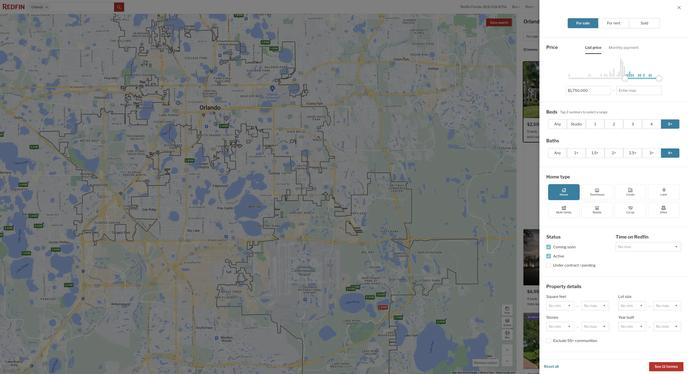 Task type: locate. For each thing, give the bounding box(es) containing it.
any up 5,339
[[555, 122, 561, 126]]

0 horizontal spatial for sale
[[527, 35, 538, 39]]

0 horizontal spatial sale
[[532, 35, 538, 39]]

0 vertical spatial map
[[505, 336, 510, 339]]

9580 sloane st, orlando, fl 32827
[[608, 219, 653, 223]]

1 horizontal spatial /
[[611, 35, 612, 39]]

homes inside see 11 homes 'button'
[[667, 365, 678, 369]]

3d for $5,495,000
[[609, 149, 612, 151]]

1 horizontal spatial house
[[578, 35, 588, 39]]

8 baths for 5 beds
[[540, 297, 551, 301]]

sq for 8,263
[[647, 213, 651, 217]]

0 horizontal spatial 32827
[[564, 135, 573, 139]]

redfin left florida:
[[461, 5, 471, 9]]

4 right the •
[[656, 35, 658, 39]]

2.10 acres (lot)
[[653, 130, 675, 134]]

fl down 7,005 sq ft
[[644, 303, 648, 306]]

for inside checkbox
[[577, 21, 582, 25]]

Mobile checkbox
[[582, 202, 613, 218]]

8044 firenze blvd, orlando, fl 32836
[[608, 303, 657, 306]]

5 up 9086
[[528, 297, 530, 301]]

beds for 5,339 sq ft
[[530, 130, 538, 134]]

for sale up house button
[[577, 21, 590, 25]]

0.71
[[573, 297, 579, 301]]

5 up 8430
[[528, 130, 530, 134]]

orlando, fl homes for sale
[[524, 19, 589, 24]]

0 horizontal spatial 5+
[[601, 35, 605, 39]]

homes
[[552, 19, 569, 24]]

2 left 3
[[613, 122, 616, 126]]

of
[[487, 372, 489, 374]]

beds up 9086
[[530, 297, 538, 301]]

1 vertical spatial 2
[[613, 122, 616, 126]]

5+ up acres
[[668, 122, 673, 126]]

sale up 11 homes
[[532, 35, 538, 39]]

remove outline
[[475, 361, 498, 365]]

0 vertical spatial /
[[611, 35, 612, 39]]

orlando, right 'st,'
[[629, 219, 640, 223]]

5 beds
[[528, 130, 538, 134], [608, 213, 618, 217], [528, 297, 538, 301]]

0 horizontal spatial 8 baths
[[540, 297, 551, 301]]

favorite button checkbox
[[591, 122, 597, 128], [671, 122, 677, 128]]

beds up 8430
[[530, 130, 538, 134]]

$2,500,000
[[528, 122, 552, 127]]

for sale inside button
[[527, 35, 538, 39]]

option group containing house
[[549, 184, 680, 218]]

3+
[[650, 151, 654, 155]]

4+ right 3+ radio
[[668, 151, 673, 155]]

0 vertical spatial 32827
[[564, 135, 573, 139]]

Sold checkbox
[[629, 18, 660, 28]]

3d walkthrough for $5,495,000
[[609, 149, 631, 151]]

1 any from the top
[[555, 122, 561, 126]]

1 vertical spatial 3d
[[609, 149, 612, 151]]

0 vertical spatial walkthrough
[[612, 65, 631, 68]]

under contract / pending
[[554, 263, 596, 268]]

homes down for sale button
[[528, 48, 538, 52]]

home for home type
[[547, 174, 560, 180]]

1 vertical spatial homes
[[667, 365, 678, 369]]

save
[[490, 21, 498, 24]]

0 horizontal spatial 4
[[651, 122, 653, 126]]

ft up 32836
[[649, 297, 651, 301]]

type
[[561, 174, 571, 180]]

home type
[[547, 174, 571, 180]]

1 vertical spatial walkthrough
[[612, 149, 631, 151]]

2 any from the top
[[555, 151, 561, 155]]

sq right '7,005'
[[644, 297, 648, 301]]

0 vertical spatial 4+
[[612, 35, 616, 39]]

orlando, for 8430
[[549, 135, 560, 139]]

range
[[599, 110, 608, 114]]

monthly
[[609, 45, 623, 50]]

/
[[611, 35, 612, 39], [580, 263, 581, 268]]

11 down for sale button
[[524, 48, 527, 52]]

favorite button checkbox down select
[[591, 122, 597, 128]]

map left data on the right bottom of page
[[453, 372, 457, 374]]

(lot)
[[669, 130, 675, 134], [671, 213, 677, 217], [587, 297, 593, 301], [668, 297, 674, 301]]

$1.75m+
[[552, 35, 565, 39]]

1 horizontal spatial 8 baths
[[621, 297, 632, 301]]

house button
[[575, 32, 597, 41]]

5+ left the bd
[[601, 35, 605, 39]]

sq right 8,245
[[564, 297, 567, 301]]

for
[[577, 21, 582, 25], [608, 21, 613, 25], [527, 35, 532, 39]]

draw button
[[502, 305, 513, 316]]

/ left pending
[[580, 263, 581, 268]]

homes right see
[[667, 365, 678, 369]]

for inside checkbox
[[608, 21, 613, 25]]

3d walkthrough
[[609, 65, 631, 68], [609, 149, 631, 151], [528, 316, 550, 319]]

5+ inside button
[[601, 35, 605, 39]]

2 vertical spatial 32827
[[574, 303, 582, 306]]

0 vertical spatial home
[[547, 174, 560, 180]]

beds for 8,263 sq ft
[[611, 213, 618, 217]]

for sale
[[577, 21, 590, 25], [527, 35, 538, 39]]

lot size
[[619, 295, 632, 299]]

2 inside checkbox
[[613, 122, 616, 126]]

4+ inside option
[[668, 151, 673, 155]]

remove orlando image
[[45, 6, 48, 8]]

2 right tap
[[567, 110, 569, 114]]

0 vertical spatial 3d walkthrough
[[609, 65, 631, 68]]

list box
[[616, 242, 682, 252], [547, 301, 575, 311], [582, 301, 610, 311], [619, 301, 647, 311], [654, 301, 682, 311], [547, 322, 575, 331], [582, 322, 610, 331], [619, 322, 647, 331], [654, 322, 682, 331]]

market
[[631, 20, 644, 24]]

co-
[[627, 211, 632, 214]]

2 favorite button checkbox from the left
[[671, 122, 677, 128]]

1 horizontal spatial homes
[[667, 365, 678, 369]]

(lot) right 0.71
[[587, 297, 593, 301]]

ba
[[617, 35, 621, 39]]

0 vertical spatial for sale
[[577, 21, 590, 25]]

/ inside button
[[611, 35, 612, 39]]

:
[[550, 48, 551, 52]]

2 8 baths from the left
[[621, 297, 632, 301]]

1 favorite button checkbox from the left
[[591, 122, 597, 128]]

2 vertical spatial 3d
[[528, 316, 531, 319]]

2.43m
[[347, 288, 355, 291]]

32827 down '5,339 sq ft'
[[564, 135, 573, 139]]

house up multi-family option
[[560, 193, 568, 197]]

acre for 0.46
[[664, 213, 670, 217]]

1 horizontal spatial favorite button checkbox
[[671, 122, 677, 128]]

0 horizontal spatial homes
[[528, 48, 538, 52]]

32827
[[564, 135, 573, 139], [645, 219, 653, 223], [574, 303, 582, 306]]

communities
[[575, 339, 598, 343]]

1 horizontal spatial 2
[[613, 122, 616, 126]]

1 vertical spatial 3d walkthrough
[[609, 149, 631, 151]]

for rent
[[608, 21, 621, 25]]

5 beds for 5,339 sq ft
[[528, 130, 538, 134]]

favorite button image up 2.10 acres (lot)
[[671, 122, 677, 128]]

acre right 0.71
[[580, 297, 586, 301]]

/ right the bd
[[611, 35, 612, 39]]

1 horizontal spatial 3.50m
[[262, 41, 270, 44]]

1 horizontal spatial favorite button image
[[671, 122, 677, 128]]

sq right 8,263 at the right of page
[[647, 213, 651, 217]]

8756
[[499, 5, 507, 9]]

1 8 from the left
[[540, 297, 542, 301]]

2 horizontal spatial 32827
[[645, 219, 653, 223]]

redfin florida: (813)-518-8756
[[461, 5, 507, 9]]

reset all
[[544, 365, 559, 369]]

ft for 8,245 sq ft
[[568, 297, 570, 301]]

fl down 8,263 at the right of page
[[641, 219, 644, 223]]

orlando, for 9580
[[629, 219, 640, 223]]

ft for 5,339 sq ft
[[571, 130, 573, 134]]

3d down monthly in the top of the page
[[609, 65, 612, 68]]

family
[[564, 211, 572, 214]]

4 inside the all filters • 4 button
[[656, 35, 658, 39]]

Enter max text field
[[619, 88, 660, 93]]

map button
[[502, 329, 513, 341]]

8430
[[528, 135, 535, 139]]

8 baths up pointe
[[540, 297, 551, 301]]

5 beds up 9086
[[528, 297, 538, 301]]

0 vertical spatial 5 beds
[[528, 130, 538, 134]]

8 baths up blvd,
[[621, 297, 632, 301]]

a left range
[[597, 110, 599, 114]]

0 horizontal spatial house
[[560, 193, 568, 197]]

acre right 0.26
[[661, 297, 668, 301]]

orlando, down '7,005'
[[633, 303, 644, 306]]

walkthrough for $1,750,000
[[612, 65, 631, 68]]

0 horizontal spatial redfin
[[461, 5, 471, 9]]

1 horizontal spatial map
[[505, 336, 510, 339]]

(lot) for 2.10 acres (lot)
[[669, 130, 675, 134]]

acre
[[664, 213, 670, 217], [580, 297, 586, 301], [661, 297, 668, 301]]

5 up 9580
[[608, 213, 610, 217]]

map down options
[[505, 336, 510, 339]]

1 vertical spatial 5
[[608, 213, 610, 217]]

save search button
[[486, 19, 512, 26]]

Studio checkbox
[[567, 119, 586, 129]]

house left remove house icon
[[578, 35, 588, 39]]

32827 down '8,263 sq ft'
[[645, 219, 653, 223]]

2.50m
[[379, 306, 387, 309]]

0 horizontal spatial favorite button image
[[591, 122, 597, 128]]

photo of 8545 lake nona shore dr, orlando, fl 32827 image
[[524, 313, 600, 369]]

/ for 4+
[[611, 35, 612, 39]]

tap
[[561, 110, 566, 114]]

2 8 from the left
[[621, 297, 623, 301]]

1 horizontal spatial 32827
[[574, 303, 582, 306]]

condo
[[627, 193, 635, 197]]

1 checkbox
[[586, 119, 605, 129]]

1 horizontal spatial sale
[[583, 21, 590, 25]]

previous button image
[[528, 88, 532, 92]]

map inside button
[[505, 336, 510, 339]]

stories
[[547, 316, 559, 320]]

beds for 7,005 sq ft
[[611, 297, 618, 301]]

5 beds up 8430
[[528, 130, 538, 134]]

5+
[[601, 35, 605, 39], [668, 122, 673, 126]]

sort
[[544, 48, 550, 52]]

5 beds for 8,263 sq ft
[[608, 213, 618, 217]]

32827 for 9580 sloane st, orlando, fl 32827
[[645, 219, 653, 223]]

map
[[506, 372, 510, 374]]

4+ left ba
[[612, 35, 616, 39]]

1 vertical spatial /
[[580, 263, 581, 268]]

Co-op checkbox
[[615, 202, 647, 218]]

map region
[[0, 0, 551, 374]]

1 vertical spatial house
[[560, 193, 568, 197]]

1 horizontal spatial for
[[577, 21, 582, 25]]

any down baths
[[555, 151, 561, 155]]

1 favorite button image from the left
[[591, 122, 597, 128]]

8430 adalina pl, orlando, fl 32827
[[528, 135, 573, 139]]

home for home features
[[547, 360, 560, 365]]

for inside button
[[527, 35, 532, 39]]

ft down studio
[[571, 130, 573, 134]]

4+ inside button
[[612, 35, 616, 39]]

option group
[[568, 18, 660, 28], [549, 119, 680, 129], [549, 148, 680, 158], [549, 184, 680, 218]]

active
[[554, 254, 565, 259]]

2 vertical spatial 5 beds
[[528, 297, 538, 301]]

5 for 8,245 sq ft
[[528, 297, 530, 301]]

report
[[497, 372, 503, 374]]

Any checkbox
[[549, 119, 567, 129]]

for sale up 11 homes
[[527, 35, 538, 39]]

0 horizontal spatial /
[[580, 263, 581, 268]]

fl down 0.71
[[570, 303, 573, 306]]

1 vertical spatial 4+
[[668, 151, 673, 155]]

— for feet
[[577, 304, 580, 308]]

/ for pending
[[580, 263, 581, 268]]

0 horizontal spatial 2
[[567, 110, 569, 114]]

1 vertical spatial for sale
[[527, 35, 538, 39]]

orlando, right pl,
[[549, 135, 560, 139]]

any inside checkbox
[[555, 122, 561, 126]]

ft left 0.46
[[651, 213, 654, 217]]

favorite button image for $2,500,000
[[591, 122, 597, 128]]

1 vertical spatial 5+
[[668, 122, 673, 126]]

1 horizontal spatial a
[[597, 110, 599, 114]]

1 home from the top
[[547, 174, 560, 180]]

(lot) right 0.26
[[668, 297, 674, 301]]

5,339 sq ft
[[557, 130, 573, 134]]

8 up 'firenze'
[[621, 297, 623, 301]]

sq
[[566, 130, 570, 134], [647, 213, 651, 217], [564, 297, 567, 301], [644, 297, 648, 301]]

1 horizontal spatial 4+
[[668, 151, 673, 155]]

reset all button
[[544, 363, 559, 372]]

price
[[547, 45, 558, 50]]

1 vertical spatial any
[[555, 151, 561, 155]]

0 vertical spatial 5+
[[601, 35, 605, 39]]

5 beds up 9580
[[608, 213, 618, 217]]

for up 11 homes
[[527, 35, 532, 39]]

property
[[547, 284, 566, 289]]

sq for 5,339
[[566, 130, 570, 134]]

2 favorite button image from the left
[[671, 122, 677, 128]]

0 horizontal spatial map
[[453, 372, 457, 374]]

0 vertical spatial homes
[[528, 48, 538, 52]]

on
[[628, 234, 634, 240]]

0 horizontal spatial 3.50m
[[52, 248, 60, 251]]

0 vertical spatial any
[[555, 122, 561, 126]]

redfin right on
[[635, 234, 649, 240]]

1 vertical spatial map
[[453, 372, 457, 374]]

2 checkbox
[[605, 119, 624, 129]]

1 horizontal spatial 8
[[621, 297, 623, 301]]

0 horizontal spatial for
[[527, 35, 532, 39]]

2 horizontal spatial for
[[608, 21, 613, 25]]

under
[[554, 263, 564, 268]]

1 vertical spatial 2.40m
[[5, 227, 12, 230]]

Any radio
[[549, 148, 567, 158]]

0 horizontal spatial 2.40m
[[5, 227, 12, 230]]

beds up 9580
[[611, 213, 618, 217]]

0 vertical spatial 5
[[528, 130, 530, 134]]

ft right feet
[[568, 297, 570, 301]]

2 home from the top
[[547, 360, 560, 365]]

1 vertical spatial 5 beds
[[608, 213, 618, 217]]

1 vertical spatial redfin
[[635, 234, 649, 240]]

any inside radio
[[555, 151, 561, 155]]

1 horizontal spatial 2.40m
[[220, 125, 228, 128]]

11 right see
[[663, 365, 666, 369]]

status
[[547, 234, 561, 240]]

fl for 9580 sloane st, orlando, fl 32827
[[641, 219, 644, 223]]

1 8 baths from the left
[[540, 297, 551, 301]]

Enter min text field
[[568, 88, 609, 93]]

0 vertical spatial 11
[[524, 48, 527, 52]]

2.5+ radio
[[624, 148, 643, 158]]

5 for 5,339 sq ft
[[528, 130, 530, 134]]

1 vertical spatial 11
[[663, 365, 666, 369]]

redfin
[[461, 5, 471, 9], [635, 234, 649, 240]]

minimum price slider
[[623, 75, 629, 81]]

0 horizontal spatial favorite button checkbox
[[591, 122, 597, 128]]

square
[[547, 295, 559, 299]]

5.5 baths
[[621, 213, 635, 217]]

favorite button image down select
[[591, 122, 597, 128]]

0 vertical spatial 4
[[656, 35, 658, 39]]

favorite button checkbox for $1,750,000
[[671, 122, 677, 128]]

Townhouse checkbox
[[582, 184, 613, 200]]

3d down 9086
[[528, 316, 531, 319]]

photo of 9580 sloane st, orlando, fl 32827 image
[[605, 146, 681, 202]]

0.71 acre (lot)
[[573, 297, 593, 301]]

1 vertical spatial a
[[504, 372, 505, 374]]

for for for sale checkbox
[[577, 21, 582, 25]]

orlando, for 8044
[[633, 303, 644, 306]]

map for map
[[505, 336, 510, 339]]

3d left 2+
[[609, 149, 612, 151]]

0 horizontal spatial 4+
[[612, 35, 616, 39]]

0 vertical spatial 2.40m
[[220, 125, 228, 128]]

terms
[[480, 372, 487, 374]]

for for for rent checkbox
[[608, 21, 613, 25]]

recommended
[[552, 48, 575, 52]]

1 horizontal spatial 11
[[663, 365, 666, 369]]

4.25m
[[437, 320, 445, 324]]

size
[[625, 295, 632, 299]]

1 vertical spatial home
[[547, 360, 560, 365]]

acre right 0.46
[[664, 213, 670, 217]]

for up house button
[[577, 21, 582, 25]]

5+ inside checkbox
[[668, 122, 673, 126]]

0 vertical spatial 3d
[[609, 65, 612, 68]]

draw
[[505, 312, 510, 314]]

1 vertical spatial 4
[[651, 122, 653, 126]]

report a map error
[[497, 372, 516, 374]]

0 vertical spatial a
[[597, 110, 599, 114]]

4 left 5+ checkbox
[[651, 122, 653, 126]]

32827 down 0.71
[[574, 303, 582, 306]]

1 vertical spatial sale
[[532, 35, 538, 39]]

fl for 8044 firenze blvd, orlando, fl 32836
[[644, 303, 648, 306]]

(lot) down 5+ checkbox
[[669, 130, 675, 134]]

— for size
[[649, 304, 652, 308]]

favorite button checkbox for $2,500,000
[[591, 122, 597, 128]]

1 vertical spatial 32827
[[645, 219, 653, 223]]

remove
[[475, 361, 487, 365]]

4+
[[612, 35, 616, 39], [668, 151, 673, 155]]

fl down 5,339
[[561, 135, 564, 139]]

favorite button checkbox up 2.10 acres (lot)
[[671, 122, 677, 128]]

(lot) right the other
[[671, 213, 677, 217]]

Multi-family checkbox
[[549, 202, 580, 218]]

0 horizontal spatial 8
[[540, 297, 542, 301]]

1 horizontal spatial for sale
[[577, 21, 590, 25]]

outline
[[487, 361, 498, 365]]

for left rent
[[608, 21, 613, 25]]

option group containing for sale
[[568, 18, 660, 28]]

favorite button image
[[591, 122, 597, 128], [671, 122, 677, 128]]

0 vertical spatial house
[[578, 35, 588, 39]]

adalina
[[535, 135, 545, 139]]

monthly payment element
[[609, 42, 639, 54]]

any
[[555, 122, 561, 126], [555, 151, 561, 155]]

beds right 7
[[611, 297, 618, 301]]

0 vertical spatial redfin
[[461, 5, 471, 9]]

1+ radio
[[567, 148, 586, 158]]

1 horizontal spatial 5+
[[668, 122, 673, 126]]

8,245
[[554, 297, 563, 301]]

1.5+ radio
[[586, 148, 605, 158]]

5 beds for 8,245 sq ft
[[528, 297, 538, 301]]

sale right for
[[583, 21, 590, 25]]

soon
[[568, 245, 576, 249]]

4+ radio
[[661, 148, 680, 158]]

ft for 7,005 sq ft
[[649, 297, 651, 301]]

google image
[[1, 369, 16, 374]]

Other checkbox
[[648, 202, 680, 218]]

home
[[547, 174, 560, 180], [547, 360, 560, 365]]

remove outline button
[[473, 359, 499, 367]]

1 horizontal spatial 4
[[656, 35, 658, 39]]

8 up mayfair
[[540, 297, 542, 301]]

0 vertical spatial sale
[[583, 21, 590, 25]]

select
[[587, 110, 596, 114]]

florida:
[[471, 5, 482, 9]]

8 baths for 7 beds
[[621, 297, 632, 301]]

sq right 5,339
[[566, 130, 570, 134]]

a left map
[[504, 372, 505, 374]]

(lot) for 0.46 acre (lot)
[[671, 213, 677, 217]]

2 vertical spatial 5
[[528, 297, 530, 301]]



Task type: vqa. For each thing, say whether or not it's contained in the screenshot.
reset all button
yes



Task type: describe. For each thing, give the bounding box(es) containing it.
sq for 7,005
[[644, 297, 648, 301]]

$1.75m+ button
[[549, 32, 574, 41]]

sale inside checkbox
[[583, 21, 590, 25]]

0 horizontal spatial a
[[504, 372, 505, 374]]

beds
[[547, 109, 558, 115]]

518-
[[492, 5, 499, 9]]

4 inside 4 checkbox
[[651, 122, 653, 126]]

8,245 sq ft
[[554, 297, 570, 301]]

pl,
[[546, 135, 549, 139]]

any for studio
[[555, 122, 561, 126]]

built
[[627, 316, 635, 320]]

market insights link
[[631, 15, 659, 25]]

lot
[[619, 295, 625, 299]]

for sale inside checkbox
[[577, 21, 590, 25]]

3d walkthrough for $1,750,000
[[609, 65, 631, 68]]

dr,
[[555, 303, 558, 306]]

studio
[[571, 122, 582, 126]]

(lot) for 0.26 acre (lot)
[[668, 297, 674, 301]]

see 11 homes button
[[650, 363, 684, 372]]

maximum price slider
[[657, 75, 662, 81]]

8 for 7 beds
[[621, 297, 623, 301]]

remove house image
[[590, 35, 593, 38]]

1 vertical spatial 3.50m
[[52, 248, 60, 251]]

multi-
[[557, 211, 564, 214]]

terms of use link
[[480, 372, 494, 374]]

search
[[498, 21, 509, 24]]

details
[[567, 284, 582, 289]]

submit search image
[[117, 5, 121, 9]]

photo of 8430 adalina pl, orlando, fl 32827 image
[[524, 62, 600, 118]]

other
[[660, 211, 668, 214]]

1 horizontal spatial redfin
[[635, 234, 649, 240]]

list price element
[[586, 42, 602, 54]]

$1,750,000
[[608, 122, 632, 127]]

(lot) for 0.71 acre (lot)
[[587, 297, 593, 301]]

sort : recommended
[[544, 48, 575, 52]]

map for map data ©2023 google
[[453, 372, 457, 374]]

fl left homes
[[545, 19, 551, 24]]

5 for 8,263 sq ft
[[608, 213, 610, 217]]

0.26
[[653, 297, 660, 301]]

sale
[[578, 19, 589, 24]]

5+ bd / 4+ ba button
[[598, 32, 629, 41]]

— for built
[[649, 325, 652, 329]]

ft for 8,263 sq ft
[[651, 213, 654, 217]]

0 horizontal spatial 11
[[524, 48, 527, 52]]

acres
[[660, 130, 669, 134]]

7,005 sq ft
[[634, 297, 651, 301]]

For sale checkbox
[[568, 18, 599, 28]]

baths for 7,005 sq ft
[[624, 297, 632, 301]]

8 for 5 beds
[[540, 297, 542, 301]]

for sale button
[[524, 32, 547, 41]]

photo of 8044 firenze blvd, orlando, fl 32836 image
[[605, 229, 681, 286]]

coming
[[554, 245, 567, 249]]

2 vertical spatial walkthrough
[[532, 316, 550, 319]]

house inside button
[[578, 35, 588, 39]]

9086
[[528, 303, 535, 306]]

remove 5+ bd / 4+ ba image
[[623, 35, 626, 38]]

numbers
[[569, 110, 583, 114]]

see 11 homes
[[655, 365, 678, 369]]

0 vertical spatial 2
[[567, 110, 569, 114]]

acre for 0.71
[[580, 297, 586, 301]]

townhouse
[[590, 193, 605, 197]]

House checkbox
[[549, 184, 580, 200]]

©2023
[[463, 372, 470, 374]]

sq for 8,245
[[564, 297, 567, 301]]

4.13m
[[35, 224, 42, 228]]

2.65m
[[29, 215, 37, 218]]

exclude 55+ communities
[[554, 339, 598, 343]]

acre for 0.26
[[661, 297, 668, 301]]

11 inside 'button'
[[663, 365, 666, 369]]

(813)-
[[483, 5, 492, 9]]

1
[[595, 122, 596, 126]]

pending
[[582, 263, 596, 268]]

baths for 8,263 sq ft
[[626, 213, 635, 217]]

filters
[[644, 35, 653, 39]]

mobile
[[593, 211, 602, 214]]

0.46
[[656, 213, 663, 217]]

all
[[640, 35, 644, 39]]

fl for 8430 adalina pl, orlando, fl 32827
[[561, 135, 564, 139]]

rent
[[614, 21, 621, 25]]

For rent checkbox
[[599, 18, 630, 28]]

firenze
[[616, 303, 626, 306]]

0.46 acre (lot)
[[656, 213, 677, 217]]

6.95m
[[366, 296, 374, 299]]

for
[[570, 19, 577, 24]]

data
[[458, 372, 462, 374]]

1.75m
[[395, 316, 402, 320]]

•
[[654, 35, 655, 39]]

32827 for 8430 adalina pl, orlando, fl 32827
[[564, 135, 573, 139]]

5+ checkbox
[[661, 119, 680, 129]]

photo of 9086 mayfair pointe dr, orlando, fl 32827 image
[[524, 229, 600, 286]]

any for 1+
[[555, 151, 561, 155]]

photo of 10436 kirby smith rd, orlando, fl 32832 image
[[605, 62, 681, 118]]

options button
[[502, 317, 513, 328]]

beds for 8,245 sq ft
[[530, 297, 538, 301]]

time
[[616, 234, 627, 240]]

3
[[632, 122, 634, 126]]

5+ for 5+
[[668, 122, 673, 126]]

2 vertical spatial 3d walkthrough
[[528, 316, 550, 319]]

list price
[[586, 45, 602, 50]]

house inside checkbox
[[560, 193, 568, 197]]

sold
[[641, 21, 649, 25]]

1.95m
[[270, 47, 278, 50]]

0 vertical spatial 3.50m
[[262, 41, 270, 44]]

11 homes
[[524, 48, 538, 52]]

sloane
[[616, 219, 625, 223]]

4 checkbox
[[643, 119, 661, 129]]

7,005
[[634, 297, 644, 301]]

use
[[490, 372, 494, 374]]

3d for $1,750,000
[[609, 65, 612, 68]]

orlando, up for sale button
[[524, 19, 544, 24]]

all filters • 4 button
[[631, 32, 661, 41]]

5,339
[[557, 130, 566, 134]]

remove $1.75m+ image
[[567, 35, 570, 38]]

9580
[[608, 219, 616, 223]]

Land checkbox
[[648, 184, 680, 200]]

favorite button image for $1,750,000
[[671, 122, 677, 128]]

sale inside button
[[532, 35, 538, 39]]

year
[[619, 316, 626, 320]]

year built
[[619, 316, 635, 320]]

mayfair
[[535, 303, 545, 306]]

7.60m
[[235, 14, 243, 17]]

5+ for 5+ bd / 4+ ba
[[601, 35, 605, 39]]

Condo checkbox
[[615, 184, 647, 200]]

st,
[[626, 219, 629, 223]]

photo of 7701 dillsbury ct, orlando, fl 32836 image
[[605, 313, 681, 369]]

property details
[[547, 284, 582, 289]]

exclude
[[554, 339, 567, 343]]

baths for 8,245 sq ft
[[543, 297, 551, 301]]

walkthrough for $5,495,000
[[612, 149, 631, 151]]

2+ radio
[[605, 148, 624, 158]]

$5,495,000
[[608, 206, 633, 211]]

reset
[[544, 365, 555, 369]]

save search
[[490, 21, 509, 24]]

3+ radio
[[643, 148, 661, 158]]

orlando, down 8,245 sq ft
[[559, 303, 569, 306]]

8044
[[608, 303, 616, 306]]

3 checkbox
[[624, 119, 643, 129]]

1.5+
[[592, 151, 599, 155]]

2+
[[612, 151, 617, 155]]

land
[[661, 193, 667, 197]]



